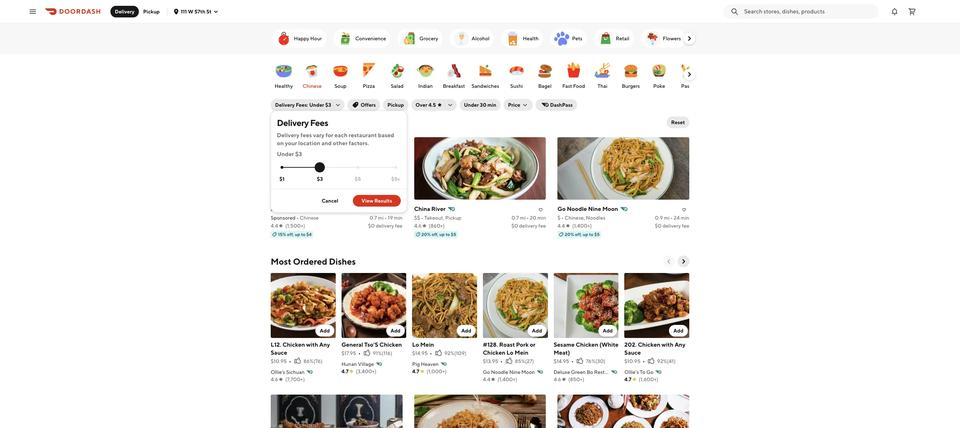 Task type: vqa. For each thing, say whether or not it's contained in the screenshot.
China's 20%
yes



Task type: describe. For each thing, give the bounding box(es) containing it.
sauce for 202.
[[625, 350, 641, 357]]

chinese,
[[565, 215, 585, 221]]

0 horizontal spatial pickup button
[[139, 6, 164, 17]]

roast
[[500, 342, 515, 349]]

0 vertical spatial chinese
[[303, 83, 322, 89]]

delivery fees vary for each restaurant based on your location and other factors.
[[277, 132, 395, 147]]

$3 stars and over image
[[319, 166, 322, 169]]

$1
[[280, 176, 285, 182]]

soup
[[335, 83, 347, 89]]

$14.95 for lo mein
[[412, 351, 428, 357]]

85%(27)
[[515, 359, 534, 365]]

delivery for panda express
[[376, 223, 394, 229]]

$13.95
[[483, 359, 499, 365]]

convenience image
[[337, 30, 354, 47]]

delivery for china river
[[519, 223, 538, 229]]

retail
[[616, 36, 630, 41]]

convenience link
[[334, 29, 391, 48]]

859
[[271, 118, 284, 127]]

price button
[[504, 99, 533, 111]]

(1,600+)
[[639, 377, 659, 383]]

restaurant
[[594, 370, 620, 375]]

fast food
[[563, 83, 585, 89]]

0.7 for china river
[[512, 215, 519, 221]]

1 horizontal spatial (1,400+)
[[573, 223, 592, 229]]

to for express
[[301, 232, 306, 237]]

open menu image
[[28, 7, 37, 16]]

to
[[640, 370, 646, 375]]

0 items, open order cart image
[[908, 7, 917, 16]]

chicken for sesame
[[576, 342, 599, 349]]

$​0 for panda express
[[368, 223, 375, 229]]

15% off, up to $4
[[278, 232, 312, 237]]

noodle for (1,400+)
[[491, 370, 509, 375]]

• up to
[[643, 359, 645, 365]]

4.6 for sesame chicken (white meat)
[[554, 377, 561, 383]]

general
[[342, 342, 363, 349]]

1 vertical spatial $3
[[295, 151, 302, 158]]

retail image
[[597, 30, 615, 47]]

delivery for delivery fees
[[277, 118, 309, 128]]

4.7 for lo mein
[[412, 369, 420, 375]]

lo inside #128. roast pork or chicken lo mein
[[507, 350, 514, 357]]

sesame
[[554, 342, 575, 349]]

cancel button
[[313, 195, 347, 207]]

(850+)
[[569, 377, 585, 383]]

on
[[277, 140, 284, 147]]

0 horizontal spatial $5
[[355, 176, 361, 182]]

$14.95 • for sesame chicken (white meat)
[[554, 359, 574, 365]]

1 vertical spatial next button of carousel image
[[686, 71, 693, 78]]

$10.95 for 202. chicken with any sauce
[[625, 359, 641, 365]]

sauce for l12.
[[271, 350, 287, 357]]

panda
[[271, 206, 288, 213]]

add button for general tso's chicken
[[386, 325, 405, 337]]

86%(76)
[[304, 359, 323, 365]]

Store search: begin typing to search for stores available on DoorDash text field
[[745, 7, 875, 15]]

ollie's for l12. chicken with any sauce
[[271, 370, 285, 375]]

delivery for delivery fees: under $3
[[275, 102, 295, 108]]

grocery link
[[398, 29, 443, 48]]

pizza
[[363, 83, 375, 89]]

up for express
[[295, 232, 300, 237]]

4.4 for panda express
[[271, 223, 278, 229]]

green
[[571, 370, 586, 375]]

pickup for the left pickup button
[[143, 9, 160, 14]]

$​0 delivery fee for china river
[[512, 223, 546, 229]]

pork
[[516, 342, 529, 349]]

off, for express
[[287, 232, 294, 237]]

sichuan
[[286, 370, 305, 375]]

1 horizontal spatial 4.6
[[414, 223, 422, 229]]

express
[[289, 206, 310, 213]]

sandwiches
[[472, 83, 499, 89]]

(1,500+)
[[286, 223, 305, 229]]

health image
[[504, 30, 522, 47]]

reset
[[672, 120, 685, 125]]

offers
[[361, 102, 376, 108]]

0 horizontal spatial lo
[[412, 342, 419, 349]]

fees
[[310, 118, 328, 128]]

add button for 202. chicken with any sauce
[[670, 325, 688, 337]]

flowers
[[663, 36, 681, 41]]

$1 stars and over image
[[281, 166, 284, 169]]

(860+)
[[429, 223, 445, 229]]

healthy
[[275, 83, 293, 89]]

most ordered dishes
[[271, 257, 356, 267]]

fee for go noodle nine moon
[[682, 223, 690, 229]]

92%(109)
[[445, 351, 467, 357]]

l12.
[[271, 342, 281, 349]]

• right $$
[[421, 215, 424, 221]]

off, for river
[[432, 232, 439, 237]]

$​0 for china river
[[512, 223, 518, 229]]

ollie's to go
[[625, 370, 654, 375]]

4.7 for general tso's chicken
[[342, 369, 349, 375]]

factors.
[[349, 140, 369, 147]]

sponsored • chinese
[[271, 215, 319, 221]]

pig
[[412, 362, 420, 367]]

0.7 mi • 20 min
[[512, 215, 546, 221]]

2 horizontal spatial $3
[[325, 102, 331, 108]]

bagel
[[539, 83, 552, 89]]

0 vertical spatial next button of carousel image
[[686, 35, 693, 42]]

results
[[286, 118, 308, 127]]

111 w 57th st
[[181, 9, 212, 14]]

delivery for go noodle nine moon
[[663, 223, 681, 229]]

deluxe
[[554, 370, 570, 375]]

2 vertical spatial next button of carousel image
[[680, 258, 688, 265]]

2 vertical spatial pickup
[[446, 215, 462, 221]]

grocery image
[[401, 30, 418, 47]]

$5 for china
[[451, 232, 457, 237]]

over 4.5
[[416, 102, 436, 108]]

pets link
[[551, 29, 587, 48]]

$5+
[[392, 176, 400, 182]]

ordered
[[293, 257, 327, 267]]

view results button
[[353, 195, 401, 207]]

mi for go noodle nine moon
[[664, 215, 670, 221]]

with for 202. chicken with any sauce
[[662, 342, 674, 349]]

chicken up the "91%(116)"
[[380, 342, 402, 349]]

$17.95 •
[[342, 351, 361, 357]]

tso's
[[365, 342, 379, 349]]

mi for panda express
[[378, 215, 384, 221]]

2 vertical spatial $3
[[317, 176, 323, 182]]

fees
[[301, 132, 312, 139]]

reset button
[[667, 117, 690, 128]]

1 vertical spatial chinese
[[300, 215, 319, 221]]

health
[[523, 36, 539, 41]]

$5 stars and over image
[[357, 166, 360, 169]]

0.7 mi • 19 min
[[370, 215, 403, 221]]

• left 20
[[527, 215, 529, 221]]

#128.
[[483, 342, 498, 349]]

view results
[[362, 198, 392, 204]]

fees:
[[296, 102, 308, 108]]

w
[[188, 9, 194, 14]]

bo
[[587, 370, 593, 375]]

moon for (1,400+)
[[522, 370, 535, 375]]

add for lo mein
[[462, 328, 472, 334]]

st
[[207, 9, 212, 14]]

health link
[[501, 29, 543, 48]]

convenience
[[356, 36, 386, 41]]

20% off, up to $5 for noodle
[[565, 232, 600, 237]]

111 w 57th st button
[[174, 9, 219, 14]]

dishes
[[329, 257, 356, 267]]

• right $13.95
[[501, 359, 503, 365]]

$13.95 •
[[483, 359, 503, 365]]

location
[[298, 140, 321, 147]]

0 horizontal spatial mein
[[421, 342, 434, 349]]

any for l12. chicken with any sauce
[[319, 342, 330, 349]]

breakfast
[[443, 83, 465, 89]]

indian
[[419, 83, 433, 89]]

under 30 min button
[[460, 99, 501, 111]]

hour
[[310, 36, 322, 41]]

4.7 for 202. chicken with any sauce
[[625, 377, 632, 383]]

heaven
[[421, 362, 439, 367]]

for
[[326, 132, 334, 139]]



Task type: locate. For each thing, give the bounding box(es) containing it.
4.6 down $$
[[414, 223, 422, 229]]

$10.95 • up ollie's to go
[[625, 359, 645, 365]]

add for l12. chicken with any sauce
[[320, 328, 330, 334]]

go for (1,400+)
[[483, 370, 490, 375]]

go noodle nine moon
[[558, 206, 619, 213], [483, 370, 535, 375]]

20% off, up to $5 down $ • chinese, noodles
[[565, 232, 600, 237]]

2 horizontal spatial $5
[[595, 232, 600, 237]]

1 $​0 delivery fee from the left
[[368, 223, 403, 229]]

pickup right delivery button
[[143, 9, 160, 14]]

3 fee from the left
[[682, 223, 690, 229]]

moon down 85%(27)
[[522, 370, 535, 375]]

min right 19
[[394, 215, 403, 221]]

to for river
[[446, 232, 450, 237]]

1 $​0 from the left
[[368, 223, 375, 229]]

up for river
[[440, 232, 445, 237]]

any inside 202. chicken with any sauce
[[675, 342, 686, 349]]

any inside l12. chicken with any sauce
[[319, 342, 330, 349]]

2 20% from the left
[[565, 232, 574, 237]]

happy hour link
[[272, 29, 326, 48]]

$10.95 up ollie's sichuan
[[271, 359, 287, 365]]

sushi
[[511, 83, 523, 89]]

0 horizontal spatial any
[[319, 342, 330, 349]]

57th
[[195, 9, 205, 14]]

0 horizontal spatial $10.95 •
[[271, 359, 291, 365]]

0 horizontal spatial 20%
[[422, 232, 431, 237]]

1 horizontal spatial any
[[675, 342, 686, 349]]

1 vertical spatial lo
[[507, 350, 514, 357]]

0 horizontal spatial with
[[306, 342, 318, 349]]

price
[[508, 102, 521, 108]]

with inside l12. chicken with any sauce
[[306, 342, 318, 349]]

$14.95 •
[[412, 351, 432, 357], [554, 359, 574, 365]]

20% off, up to $5 down the (860+)
[[422, 232, 457, 237]]

ollie's left to
[[625, 370, 639, 375]]

4.7 down ollie's to go
[[625, 377, 632, 383]]

$10.95 • for 202. chicken with any sauce
[[625, 359, 645, 365]]

5 add from the left
[[603, 328, 613, 334]]

859 results
[[271, 118, 308, 127]]

$3 down 'your'
[[295, 151, 302, 158]]

sauce inside l12. chicken with any sauce
[[271, 350, 287, 357]]

2 horizontal spatial up
[[583, 232, 589, 237]]

ollie's for 202. chicken with any sauce
[[625, 370, 639, 375]]

restaurant
[[349, 132, 377, 139]]

alcohol
[[472, 36, 490, 41]]

dashpass button
[[536, 99, 577, 111]]

0 horizontal spatial $​0
[[368, 223, 375, 229]]

1 horizontal spatial 4.7
[[412, 369, 420, 375]]

1 horizontal spatial $5
[[451, 232, 457, 237]]

$$
[[414, 215, 420, 221]]

$5+ stars and over image
[[395, 166, 397, 169]]

under for under 30 min
[[464, 102, 479, 108]]

1 add from the left
[[320, 328, 330, 334]]

fee for china river
[[539, 223, 546, 229]]

1 mi from the left
[[378, 215, 384, 221]]

delivery inside delivery fees vary for each restaurant based on your location and other factors.
[[277, 132, 300, 139]]

1 vertical spatial $14.95
[[554, 359, 570, 365]]

0 vertical spatial nine
[[589, 206, 602, 213]]

1 horizontal spatial 0.7
[[512, 215, 519, 221]]

202. chicken with any sauce
[[625, 342, 686, 357]]

add up 202. chicken with any sauce
[[674, 328, 684, 334]]

1 to from the left
[[301, 232, 306, 237]]

2 $10.95 from the left
[[625, 359, 641, 365]]

flowers image
[[644, 30, 662, 47]]

$10.95 •
[[271, 359, 291, 365], [625, 359, 645, 365]]

2 horizontal spatial delivery
[[663, 223, 681, 229]]

1 0.7 from the left
[[370, 215, 377, 221]]

sauce inside 202. chicken with any sauce
[[625, 350, 641, 357]]

delivery down 0.7 mi • 19 min
[[376, 223, 394, 229]]

2 ollie's from the left
[[625, 370, 639, 375]]

0 horizontal spatial off,
[[287, 232, 294, 237]]

next button of carousel image right flowers
[[686, 35, 693, 42]]

1 horizontal spatial $3
[[317, 176, 323, 182]]

3 up from the left
[[583, 232, 589, 237]]

91%(116)
[[373, 351, 393, 357]]

1 vertical spatial $14.95 •
[[554, 359, 574, 365]]

1 horizontal spatial $10.95 •
[[625, 359, 645, 365]]

0 vertical spatial lo
[[412, 342, 419, 349]]

under $3
[[277, 151, 302, 158]]

to down $$ • takeout, pickup
[[446, 232, 450, 237]]

add for #128. roast pork or chicken lo mein
[[532, 328, 542, 334]]

sesame chicken (white meat)
[[554, 342, 619, 357]]

noodle up chinese,
[[567, 206, 587, 213]]

1 20% off, up to $5 from the left
[[422, 232, 457, 237]]

0.7
[[370, 215, 377, 221], [512, 215, 519, 221]]

notification bell image
[[891, 7, 900, 16]]

add up 'or'
[[532, 328, 542, 334]]

chicken for 202.
[[638, 342, 661, 349]]

76%(30)
[[586, 359, 606, 365]]

$​0 delivery fee for go noodle nine moon
[[655, 223, 690, 229]]

$14.95 • down lo mein
[[412, 351, 432, 357]]

$14.95
[[412, 351, 428, 357], [554, 359, 570, 365]]

go noodle nine moon for (1,400+)
[[483, 370, 535, 375]]

fast
[[563, 83, 572, 89]]

$​0 delivery fee for panda express
[[368, 223, 403, 229]]

$​0 down 0.9
[[655, 223, 662, 229]]

2 horizontal spatial to
[[589, 232, 594, 237]]

0 horizontal spatial $3
[[295, 151, 302, 158]]

1 horizontal spatial 20%
[[565, 232, 574, 237]]

2 any from the left
[[675, 342, 686, 349]]

2 mi from the left
[[520, 215, 526, 221]]

2 off, from the left
[[432, 232, 439, 237]]

(1,400+) down $13.95 •
[[498, 377, 518, 383]]

based
[[378, 132, 395, 139]]

0.7 left 19
[[370, 215, 377, 221]]

0 horizontal spatial 20% off, up to $5
[[422, 232, 457, 237]]

3 $​0 delivery fee from the left
[[655, 223, 690, 229]]

min inside button
[[488, 102, 497, 108]]

add button for l12. chicken with any sauce
[[316, 325, 334, 337]]

with for l12. chicken with any sauce
[[306, 342, 318, 349]]

1 horizontal spatial to
[[446, 232, 450, 237]]

go for 0.9 mi • 24 min
[[558, 206, 566, 213]]

deluxe green bo restaurant
[[554, 370, 620, 375]]

up
[[295, 232, 300, 237], [440, 232, 445, 237], [583, 232, 589, 237]]

$14.95 • for lo mein
[[412, 351, 432, 357]]

15%
[[278, 232, 286, 237]]

$10.95 • up ollie's sichuan
[[271, 359, 291, 365]]

dashpass
[[550, 102, 573, 108]]

1 fee from the left
[[395, 223, 403, 229]]

0 vertical spatial moon
[[603, 206, 619, 213]]

1 vertical spatial pickup button
[[383, 99, 409, 111]]

delivery for delivery fees vary for each restaurant based on your location and other factors.
[[277, 132, 300, 139]]

nine for 0.9 mi • 24 min
[[589, 206, 602, 213]]

delivery for delivery
[[115, 9, 135, 14]]

china
[[414, 206, 430, 213]]

0 horizontal spatial sauce
[[271, 350, 287, 357]]

1 sauce from the left
[[271, 350, 287, 357]]

hunan
[[342, 362, 357, 367]]

pickup button down salad
[[383, 99, 409, 111]]

2 20% off, up to $5 from the left
[[565, 232, 600, 237]]

off, down $ • chinese, noodles
[[575, 232, 582, 237]]

ollie's
[[271, 370, 285, 375], [625, 370, 639, 375]]

6 add from the left
[[674, 328, 684, 334]]

with
[[306, 342, 318, 349], [662, 342, 674, 349]]

go noodle nine moon for 0.9 mi • 24 min
[[558, 206, 619, 213]]

3 to from the left
[[589, 232, 594, 237]]

results
[[375, 198, 392, 204]]

china river
[[414, 206, 446, 213]]

$​0 delivery fee
[[368, 223, 403, 229], [512, 223, 546, 229], [655, 223, 690, 229]]

0 vertical spatial $3
[[325, 102, 331, 108]]

4.6
[[414, 223, 422, 229], [271, 377, 278, 383], [554, 377, 561, 383]]

pickup down river
[[446, 215, 462, 221]]

up down (1,500+)
[[295, 232, 300, 237]]

20% for china
[[422, 232, 431, 237]]

over 4.5 button
[[411, 99, 457, 111]]

noodle
[[567, 206, 587, 213], [491, 370, 509, 375]]

with inside 202. chicken with any sauce
[[662, 342, 674, 349]]

0 vertical spatial mein
[[421, 342, 434, 349]]

mi
[[378, 215, 384, 221], [520, 215, 526, 221], [664, 215, 670, 221]]

ollie's left sichuan
[[271, 370, 285, 375]]

• up green
[[572, 359, 574, 365]]

noodle for 0.9 mi • 24 min
[[567, 206, 587, 213]]

2 $​0 delivery fee from the left
[[512, 223, 546, 229]]

meat)
[[554, 350, 570, 357]]

add
[[320, 328, 330, 334], [391, 328, 401, 334], [462, 328, 472, 334], [532, 328, 542, 334], [603, 328, 613, 334], [674, 328, 684, 334]]

under
[[309, 102, 324, 108], [464, 102, 479, 108], [277, 151, 294, 158]]

burgers
[[622, 83, 640, 89]]

0 horizontal spatial under
[[277, 151, 294, 158]]

happy hour image
[[275, 30, 293, 47]]

4.4
[[271, 223, 278, 229], [558, 223, 565, 229], [483, 377, 491, 383]]

1 horizontal spatial with
[[662, 342, 674, 349]]

pickup button left 111
[[139, 6, 164, 17]]

or
[[530, 342, 536, 349]]

off, right 15%
[[287, 232, 294, 237]]

with up 92%(41) on the right bottom of page
[[662, 342, 674, 349]]

add up l12. chicken with any sauce
[[320, 328, 330, 334]]

$14.95 • down meat)
[[554, 359, 574, 365]]

2 0.7 from the left
[[512, 215, 519, 221]]

0 horizontal spatial 4.4
[[271, 223, 278, 229]]

sauce
[[271, 350, 287, 357], [625, 350, 641, 357]]

1 20% from the left
[[422, 232, 431, 237]]

go noodle nine moon down 85%(27)
[[483, 370, 535, 375]]

any for 202. chicken with any sauce
[[675, 342, 686, 349]]

add for general tso's chicken
[[391, 328, 401, 334]]

• right '$17.95'
[[359, 351, 361, 357]]

2 sauce from the left
[[625, 350, 641, 357]]

sauce down l12.
[[271, 350, 287, 357]]

1 delivery from the left
[[376, 223, 394, 229]]

0 vertical spatial $14.95 •
[[412, 351, 432, 357]]

0 horizontal spatial $​0 delivery fee
[[368, 223, 403, 229]]

other
[[333, 140, 348, 147]]

alcohol link
[[450, 29, 494, 48]]

20
[[530, 215, 537, 221]]

• right the $
[[562, 215, 564, 221]]

2 horizontal spatial mi
[[664, 215, 670, 221]]

$14.95 down lo mein
[[412, 351, 428, 357]]

4.7 down hunan
[[342, 369, 349, 375]]

off, down the (860+)
[[432, 232, 439, 237]]

delivery down 0.7 mi • 20 min
[[519, 223, 538, 229]]

4.4 down $13.95
[[483, 377, 491, 383]]

under for under $3
[[277, 151, 294, 158]]

0.7 left 20
[[512, 215, 519, 221]]

20% down the (860+)
[[422, 232, 431, 237]]

any up 92%(41) on the right bottom of page
[[675, 342, 686, 349]]

1 horizontal spatial pickup button
[[383, 99, 409, 111]]

0 horizontal spatial go
[[483, 370, 490, 375]]

fee for panda express
[[395, 223, 403, 229]]

min right the 24
[[681, 215, 690, 221]]

0.9
[[655, 215, 663, 221]]

$​0 delivery fee down 0.7 mi • 19 min
[[368, 223, 403, 229]]

0 horizontal spatial 0.7
[[370, 215, 377, 221]]

4.4 down the $
[[558, 223, 565, 229]]

4 add from the left
[[532, 328, 542, 334]]

delivery inside button
[[115, 9, 135, 14]]

$5 down $$ • takeout, pickup
[[451, 232, 457, 237]]

$​0 delivery fee down 0.7 mi • 20 min
[[512, 223, 546, 229]]

$10.95
[[271, 359, 287, 365], [625, 359, 641, 365]]

2 horizontal spatial under
[[464, 102, 479, 108]]

• up ollie's sichuan
[[289, 359, 291, 365]]

1 off, from the left
[[287, 232, 294, 237]]

up for noodle
[[583, 232, 589, 237]]

$5 down noodles
[[595, 232, 600, 237]]

min for china river
[[538, 215, 546, 221]]

add up the "91%(116)"
[[391, 328, 401, 334]]

20%
[[422, 232, 431, 237], [565, 232, 574, 237]]

next button of carousel image right previous button of carousel image
[[680, 258, 688, 265]]

min right 30
[[488, 102, 497, 108]]

alcohol image
[[453, 30, 470, 47]]

delivery down 0.9 mi • 24 min on the bottom right of page
[[663, 223, 681, 229]]

202.
[[625, 342, 637, 349]]

20% down chinese,
[[565, 232, 574, 237]]

1 vertical spatial go noodle nine moon
[[483, 370, 535, 375]]

$​0 delivery fee down 0.9 mi • 24 min on the bottom right of page
[[655, 223, 690, 229]]

1 with from the left
[[306, 342, 318, 349]]

$14.95 for sesame chicken (white meat)
[[554, 359, 570, 365]]

4.7
[[342, 369, 349, 375], [412, 369, 420, 375], [625, 377, 632, 383]]

• left the 24
[[671, 215, 673, 221]]

up down $ • chinese, noodles
[[583, 232, 589, 237]]

any up 86%(76)
[[319, 342, 330, 349]]

2 add from the left
[[391, 328, 401, 334]]

0 horizontal spatial nine
[[510, 370, 521, 375]]

chinese down the express on the left of the page
[[300, 215, 319, 221]]

chicken right l12.
[[283, 342, 305, 349]]

1 horizontal spatial delivery
[[519, 223, 538, 229]]

add button
[[316, 325, 334, 337], [386, 325, 405, 337], [457, 325, 476, 337], [528, 325, 547, 337], [599, 325, 618, 337], [599, 325, 618, 337], [670, 325, 688, 337]]

chicken right 202.
[[638, 342, 661, 349]]

4.4 for go noodle nine moon
[[558, 223, 565, 229]]

2 $10.95 • from the left
[[625, 359, 645, 365]]

min right 20
[[538, 215, 546, 221]]

1 horizontal spatial ollie's
[[625, 370, 639, 375]]

$​0 down 0.7 mi • 19 min
[[368, 223, 375, 229]]

chicken up $13.95 •
[[483, 350, 506, 357]]

previous button of carousel image
[[666, 258, 673, 265]]

add button for #128. roast pork or chicken lo mein
[[528, 325, 547, 337]]

$10.95 • for l12. chicken with any sauce
[[271, 359, 291, 365]]

1 horizontal spatial fee
[[539, 223, 546, 229]]

1 horizontal spatial under
[[309, 102, 324, 108]]

1 horizontal spatial sauce
[[625, 350, 641, 357]]

1 horizontal spatial $​0
[[512, 223, 518, 229]]

2 to from the left
[[446, 232, 450, 237]]

0 horizontal spatial $10.95
[[271, 359, 287, 365]]

$10.95 for l12. chicken with any sauce
[[271, 359, 287, 365]]

to for noodle
[[589, 232, 594, 237]]

1 vertical spatial (1,400+)
[[498, 377, 518, 383]]

mein down pork on the bottom of the page
[[515, 350, 529, 357]]

0 horizontal spatial (1,400+)
[[498, 377, 518, 383]]

$5 down $5 stars and over "image"
[[355, 176, 361, 182]]

ollie's sichuan
[[271, 370, 305, 375]]

mi right 0.9
[[664, 215, 670, 221]]

0.7 for panda express
[[370, 215, 377, 221]]

1 horizontal spatial $10.95
[[625, 359, 641, 365]]

$5 for go
[[595, 232, 600, 237]]

1 horizontal spatial go
[[558, 206, 566, 213]]

2 horizontal spatial 4.7
[[625, 377, 632, 383]]

with up 86%(76)
[[306, 342, 318, 349]]

0 horizontal spatial ollie's
[[271, 370, 285, 375]]

$3 up the fees
[[325, 102, 331, 108]]

pasta
[[682, 83, 694, 89]]

nine up noodles
[[589, 206, 602, 213]]

1 horizontal spatial 20% off, up to $5
[[565, 232, 600, 237]]

grocery
[[420, 36, 438, 41]]

delivery fees: under $3
[[275, 102, 331, 108]]

salad
[[391, 83, 404, 89]]

pig heaven
[[412, 362, 439, 367]]

1 up from the left
[[295, 232, 300, 237]]

add up the 92%(109)
[[462, 328, 472, 334]]

next button of carousel image
[[686, 35, 693, 42], [686, 71, 693, 78], [680, 258, 688, 265]]

add for 202. chicken with any sauce
[[674, 328, 684, 334]]

lo down roast
[[507, 350, 514, 357]]

chicken inside l12. chicken with any sauce
[[283, 342, 305, 349]]

min for panda express
[[394, 215, 403, 221]]

under inside under 30 min button
[[464, 102, 479, 108]]

mi left 19
[[378, 215, 384, 221]]

1 horizontal spatial lo
[[507, 350, 514, 357]]

poke
[[654, 83, 666, 89]]

chicken up "76%(30)"
[[576, 342, 599, 349]]

mein inside #128. roast pork or chicken lo mein
[[515, 350, 529, 357]]

4.6 for l12. chicken with any sauce
[[271, 377, 278, 383]]

min for go noodle nine moon
[[681, 215, 690, 221]]

0 vertical spatial $14.95
[[412, 351, 428, 357]]

0 vertical spatial go noodle nine moon
[[558, 206, 619, 213]]

0 vertical spatial pickup button
[[139, 6, 164, 17]]

panda express
[[271, 206, 310, 213]]

0 horizontal spatial mi
[[378, 215, 384, 221]]

nine for (1,400+)
[[510, 370, 521, 375]]

2 horizontal spatial $​0
[[655, 223, 662, 229]]

1 horizontal spatial $14.95
[[554, 359, 570, 365]]

2 up from the left
[[440, 232, 445, 237]]

0 vertical spatial pickup
[[143, 9, 160, 14]]

1 vertical spatial moon
[[522, 370, 535, 375]]

2 horizontal spatial 4.6
[[554, 377, 561, 383]]

go right to
[[647, 370, 654, 375]]

3 mi from the left
[[664, 215, 670, 221]]

2 horizontal spatial fee
[[682, 223, 690, 229]]

food
[[574, 83, 585, 89]]

3 add from the left
[[462, 328, 472, 334]]

• up heaven
[[430, 351, 432, 357]]

2 horizontal spatial 4.4
[[558, 223, 565, 229]]

0 horizontal spatial moon
[[522, 370, 535, 375]]

vary
[[313, 132, 325, 139]]

1 ollie's from the left
[[271, 370, 285, 375]]

3 delivery from the left
[[663, 223, 681, 229]]

village
[[358, 362, 374, 367]]

chicken inside 202. chicken with any sauce
[[638, 342, 661, 349]]

happy
[[294, 36, 309, 41]]

chicken for l12.
[[283, 342, 305, 349]]

1 vertical spatial mein
[[515, 350, 529, 357]]

2 fee from the left
[[539, 223, 546, 229]]

2 horizontal spatial go
[[647, 370, 654, 375]]

1 $10.95 • from the left
[[271, 359, 291, 365]]

1 horizontal spatial nine
[[589, 206, 602, 213]]

moon for 0.9 mi • 24 min
[[603, 206, 619, 213]]

$14.95 down meat)
[[554, 359, 570, 365]]

1 horizontal spatial go noodle nine moon
[[558, 206, 619, 213]]

1 horizontal spatial 4.4
[[483, 377, 491, 383]]

1 horizontal spatial moon
[[603, 206, 619, 213]]

3 $​0 from the left
[[655, 223, 662, 229]]

1 any from the left
[[319, 342, 330, 349]]

$3 down $3 stars and over image
[[317, 176, 323, 182]]

20% off, up to $5 for river
[[422, 232, 457, 237]]

2 with from the left
[[662, 342, 674, 349]]

2 delivery from the left
[[519, 223, 538, 229]]

0 horizontal spatial fee
[[395, 223, 403, 229]]

3 off, from the left
[[575, 232, 582, 237]]

$
[[558, 215, 561, 221]]

pickup down salad
[[388, 102, 404, 108]]

chicken inside sesame chicken (white meat)
[[576, 342, 599, 349]]

noodles
[[586, 215, 606, 221]]

4.7 down pig
[[412, 369, 420, 375]]

1 horizontal spatial mein
[[515, 350, 529, 357]]

1 horizontal spatial $14.95 •
[[554, 359, 574, 365]]

go down $13.95
[[483, 370, 490, 375]]

$​0 down 0.7 mi • 20 min
[[512, 223, 518, 229]]

111
[[181, 9, 187, 14]]

to left $4
[[301, 232, 306, 237]]

view
[[362, 198, 374, 204]]

1 horizontal spatial $​0 delivery fee
[[512, 223, 546, 229]]

1 horizontal spatial off,
[[432, 232, 439, 237]]

pickup button
[[139, 6, 164, 17], [383, 99, 409, 111]]

0 horizontal spatial $14.95 •
[[412, 351, 432, 357]]

chicken inside #128. roast pork or chicken lo mein
[[483, 350, 506, 357]]

lo up pig
[[412, 342, 419, 349]]

4.5
[[429, 102, 436, 108]]

4.6 down ollie's sichuan
[[271, 377, 278, 383]]

up down the (860+)
[[440, 232, 445, 237]]

mein up pig heaven
[[421, 342, 434, 349]]

19
[[388, 215, 393, 221]]

happy hour
[[294, 36, 322, 41]]

• left 19
[[385, 215, 387, 221]]

general tso's chicken
[[342, 342, 402, 349]]

2 $​0 from the left
[[512, 223, 518, 229]]

0 horizontal spatial 4.7
[[342, 369, 349, 375]]

next button of carousel image up pasta
[[686, 71, 693, 78]]

$​0 for go noodle nine moon
[[655, 223, 662, 229]]

1 horizontal spatial mi
[[520, 215, 526, 221]]

off,
[[287, 232, 294, 237], [432, 232, 439, 237], [575, 232, 582, 237]]

1 $10.95 from the left
[[271, 359, 287, 365]]

#128. roast pork or chicken lo mein
[[483, 342, 536, 357]]

0 horizontal spatial pickup
[[143, 9, 160, 14]]

fee down 0.7 mi • 19 min
[[395, 223, 403, 229]]

hunan village
[[342, 362, 374, 367]]

0 horizontal spatial noodle
[[491, 370, 509, 375]]

off, for noodle
[[575, 232, 582, 237]]

$10.95 up ollie's to go
[[625, 359, 641, 365]]

$5
[[355, 176, 361, 182], [451, 232, 457, 237], [595, 232, 600, 237]]

over
[[416, 102, 428, 108]]

4.6 down deluxe
[[554, 377, 561, 383]]

pets image
[[554, 30, 571, 47]]

pickup for rightmost pickup button
[[388, 102, 404, 108]]

0 vertical spatial noodle
[[567, 206, 587, 213]]

mi for china river
[[520, 215, 526, 221]]

2 horizontal spatial pickup
[[446, 215, 462, 221]]

20% for go
[[565, 232, 574, 237]]

• up (1,500+)
[[297, 215, 299, 221]]

add button for lo mein
[[457, 325, 476, 337]]

0 horizontal spatial $14.95
[[412, 351, 428, 357]]

2 horizontal spatial $​0 delivery fee
[[655, 223, 690, 229]]



